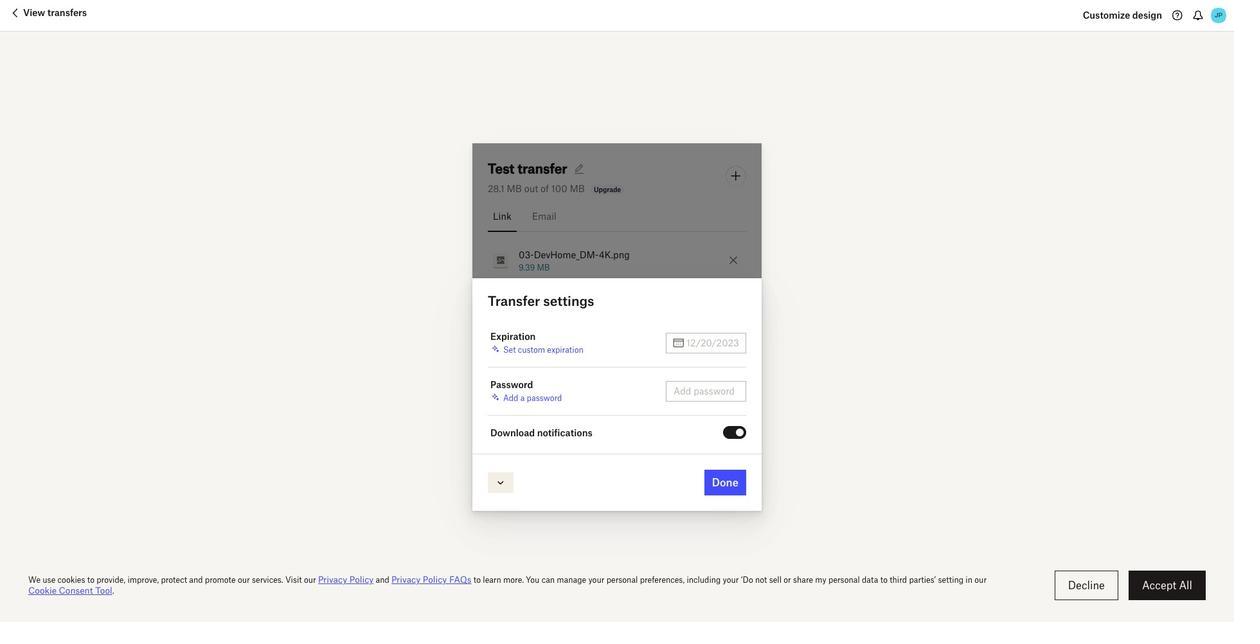 Task type: describe. For each thing, give the bounding box(es) containing it.
layers_dm-
[[534, 331, 585, 342]]

add
[[503, 393, 519, 403]]

email tab
[[527, 201, 562, 232]]

done button
[[704, 470, 747, 495]]

100
[[552, 183, 568, 194]]

0 vertical spatial password
[[527, 393, 562, 403]]

4k.png for devhome_lm-
[[598, 290, 628, 301]]

transfer
[[488, 293, 540, 309]]

03-devhome_lm-4k.png 8.1 mb
[[519, 290, 628, 313]]

no
[[514, 484, 524, 493]]

transfer settings
[[488, 293, 594, 309]]

28.1
[[488, 183, 505, 194]]

test transfer
[[488, 160, 568, 177]]

design
[[1133, 10, 1163, 21]]

email
[[532, 211, 557, 222]]

set custom expiration link
[[503, 345, 584, 355]]

a
[[521, 393, 525, 403]]

download notifications
[[491, 428, 593, 439]]

view transfers
[[23, 7, 87, 18]]

8.1
[[519, 304, 528, 313]]

jp button
[[1209, 5, 1229, 26]]

04-layers_dm-4k.png row
[[473, 322, 762, 363]]

add a password link
[[503, 393, 562, 403]]

4k.png for devhome_dm-
[[599, 249, 630, 260]]

expiration
[[547, 345, 584, 355]]

upgrade
[[594, 186, 621, 193]]

4k.png for layers_dm-
[[585, 331, 616, 342]]

custom
[[518, 345, 545, 355]]

jp
[[1215, 11, 1223, 19]]

notifications
[[537, 428, 593, 439]]

added
[[564, 484, 586, 493]]

03-devhome_dm-4k.png cell
[[488, 247, 723, 273]]

of
[[541, 183, 549, 194]]

transfer
[[518, 160, 568, 177]]

devhome_dm-
[[534, 249, 599, 260]]



Task type: locate. For each thing, give the bounding box(es) containing it.
03- up 9.39
[[519, 249, 534, 260]]

None text field
[[687, 336, 739, 350]]

4k.png inside 04-layers_dm-4k.png 10.6 mb
[[585, 331, 616, 342]]

out
[[525, 183, 538, 194]]

28.1 mb out of 100 mb
[[488, 183, 585, 194]]

12/20/2023
[[561, 468, 613, 479]]

4k.png down 03-devhome_dm-4k.png row
[[598, 290, 628, 301]]

10.6
[[519, 345, 534, 355]]

expiration
[[491, 331, 536, 342]]

link
[[493, 211, 512, 222]]

password down on
[[526, 484, 562, 493]]

set
[[503, 345, 516, 355]]

settings
[[543, 293, 594, 309]]

4k.png inside 03-devhome_lm-4k.png 8.1 mb
[[598, 290, 628, 301]]

1 vertical spatial 03-
[[519, 290, 534, 301]]

Add password text field
[[674, 384, 739, 398]]

customize design
[[1083, 10, 1163, 21]]

set custom expiration
[[503, 345, 584, 355]]

2 03- from the top
[[519, 290, 534, 301]]

1 vertical spatial 4k.png
[[598, 290, 628, 301]]

4k.png down 03-devhome_lm-4k.png cell
[[585, 331, 616, 342]]

mb right 10.6
[[536, 345, 549, 355]]

03-devhome_dm-4k.png 9.39 mb
[[519, 249, 630, 272]]

4k.png inside 03-devhome_dm-4k.png 9.39 mb
[[599, 249, 630, 260]]

0 vertical spatial 4k.png
[[599, 249, 630, 260]]

password
[[491, 379, 533, 390]]

expires
[[514, 468, 545, 479]]

on
[[548, 468, 558, 479]]

mb right the 8.1
[[530, 304, 543, 313]]

add a password
[[503, 393, 562, 403]]

mb inside 03-devhome_dm-4k.png 9.39 mb
[[537, 263, 550, 272]]

password inside expires on 12/20/2023 no password added
[[526, 484, 562, 493]]

view
[[23, 7, 45, 18]]

mb left out
[[507, 183, 522, 194]]

mb
[[507, 183, 522, 194], [570, 183, 585, 194], [537, 263, 550, 272], [530, 304, 543, 313], [536, 345, 549, 355]]

04-layers_dm-4k.png cell
[[488, 330, 723, 355]]

view transfers button
[[8, 5, 87, 26]]

03- up the 8.1
[[519, 290, 534, 301]]

link tab
[[488, 201, 517, 232]]

1 03- from the top
[[519, 249, 534, 260]]

03-devhome_dm-4k.png row
[[473, 240, 762, 281]]

03- for devhome_dm-
[[519, 249, 534, 260]]

password right a
[[527, 393, 562, 403]]

customize
[[1083, 10, 1131, 21]]

test
[[488, 160, 515, 177]]

03-
[[519, 249, 534, 260], [519, 290, 534, 301]]

mb right 9.39
[[537, 263, 550, 272]]

tab list containing link
[[488, 201, 747, 232]]

2 vertical spatial 4k.png
[[585, 331, 616, 342]]

mb for layers_dm-
[[536, 345, 549, 355]]

9.39
[[519, 263, 535, 272]]

tab list
[[488, 201, 747, 232]]

download
[[491, 428, 535, 439]]

4k.png
[[599, 249, 630, 260], [598, 290, 628, 301], [585, 331, 616, 342]]

mb for devhome_dm-
[[537, 263, 550, 272]]

03-devhome_lm-4k.png cell
[[488, 288, 723, 314]]

04-
[[519, 331, 534, 342]]

03- for devhome_lm-
[[519, 290, 534, 301]]

password
[[527, 393, 562, 403], [526, 484, 562, 493]]

devhome_lm-
[[534, 290, 598, 301]]

1 vertical spatial password
[[526, 484, 562, 493]]

mb inside 04-layers_dm-4k.png 10.6 mb
[[536, 345, 549, 355]]

04-layers_dm-4k.png 10.6 mb
[[519, 331, 616, 355]]

expires on 12/20/2023 no password added
[[514, 468, 613, 493]]

4k.png up 03-devhome_lm-4k.png cell
[[599, 249, 630, 260]]

03- inside 03-devhome_lm-4k.png 8.1 mb
[[519, 290, 534, 301]]

03- inside 03-devhome_dm-4k.png 9.39 mb
[[519, 249, 534, 260]]

done
[[712, 476, 739, 489]]

mb right 100 on the top left of page
[[570, 183, 585, 194]]

mb for devhome_lm-
[[530, 304, 543, 313]]

customize design button
[[1083, 5, 1163, 26]]

0 vertical spatial 03-
[[519, 249, 534, 260]]

transfers
[[47, 7, 87, 18]]

mb inside 03-devhome_lm-4k.png 8.1 mb
[[530, 304, 543, 313]]



Task type: vqa. For each thing, say whether or not it's contained in the screenshot.
View transfers
yes



